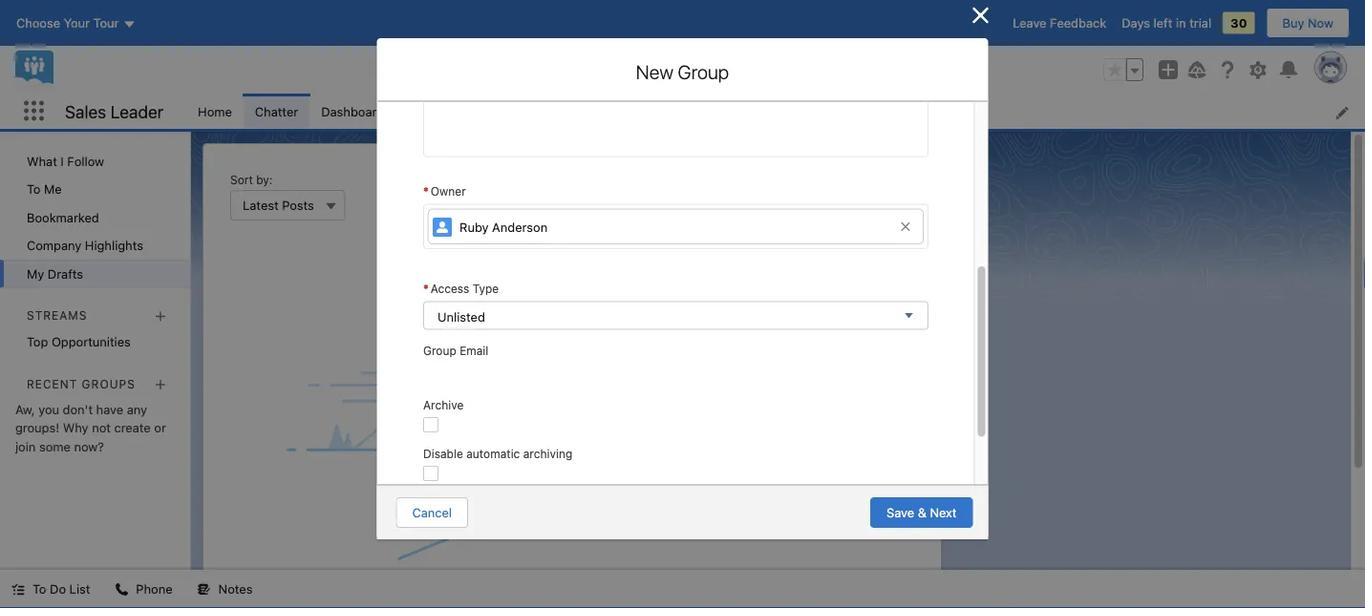 Task type: describe. For each thing, give the bounding box(es) containing it.
my drafts link
[[0, 260, 190, 288]]

to me link
[[0, 175, 190, 203]]

archiving
[[523, 447, 572, 461]]

inverse image
[[969, 4, 992, 27]]

new
[[636, 60, 673, 83]]

opportunities
[[52, 335, 131, 349]]

sales
[[65, 101, 106, 122]]

chatter
[[255, 104, 298, 118]]

dashboards
[[321, 104, 391, 118]]

* for owner
[[423, 185, 428, 198]]

join
[[15, 440, 36, 454]]

sort
[[230, 173, 253, 186]]

highlights
[[85, 238, 143, 253]]

save & next
[[886, 506, 957, 520]]

recent groups link
[[27, 377, 135, 391]]

ruby anderson
[[459, 220, 547, 235]]

in
[[1176, 16, 1186, 30]]

Disable automatic archiving checkbox
[[423, 466, 438, 482]]

leader
[[111, 101, 163, 122]]

bookmarked link
[[0, 203, 190, 232]]

disable
[[423, 447, 463, 461]]

text default image
[[197, 583, 211, 597]]

follow
[[67, 154, 104, 168]]

sort by:
[[230, 173, 273, 186]]

company
[[27, 238, 81, 253]]

1 horizontal spatial group
[[678, 60, 729, 83]]

drafts
[[48, 267, 83, 281]]

streams link
[[27, 309, 87, 322]]

not
[[92, 421, 111, 435]]

my
[[27, 267, 44, 281]]

i
[[61, 154, 64, 168]]

trial
[[1189, 16, 1211, 30]]

Archive checkbox
[[423, 418, 438, 433]]

do
[[50, 582, 66, 597]]

leave
[[1013, 16, 1046, 30]]

&
[[918, 506, 926, 520]]

why not create or join some now?
[[15, 421, 166, 454]]

sales leader
[[65, 101, 163, 122]]

type
[[472, 282, 498, 296]]

home link
[[186, 94, 243, 129]]

group email
[[423, 344, 488, 358]]

buy now button
[[1266, 8, 1350, 38]]

phone
[[136, 582, 173, 597]]

leave feedback
[[1013, 16, 1106, 30]]

next
[[930, 506, 957, 520]]

disable automatic archiving
[[423, 447, 572, 461]]

ruby
[[459, 220, 488, 235]]

what
[[27, 154, 57, 168]]

access
[[430, 282, 469, 296]]

cancel
[[412, 506, 452, 520]]

top
[[27, 335, 48, 349]]

to do list button
[[0, 570, 102, 608]]

or
[[154, 421, 166, 435]]

aw, you don't have any groups!
[[15, 402, 147, 435]]



Task type: vqa. For each thing, say whether or not it's contained in the screenshot.
Unlisted
yes



Task type: locate. For each thing, give the bounding box(es) containing it.
Compose text text field
[[424, 64, 927, 156]]

don't
[[63, 402, 93, 417]]

to inside "button"
[[32, 582, 46, 597]]

what i follow
[[27, 154, 104, 168]]

buy
[[1282, 16, 1304, 30]]

list
[[69, 582, 90, 597]]

recent groups
[[27, 377, 135, 391]]

unlisted button
[[423, 301, 928, 330]]

streams
[[27, 309, 87, 322]]

chatter link
[[243, 94, 310, 129]]

phone button
[[104, 570, 184, 608]]

why
[[63, 421, 88, 435]]

1 text default image from the left
[[11, 583, 25, 597]]

unlisted
[[437, 310, 485, 324]]

*
[[423, 185, 428, 198], [423, 282, 428, 296]]

cancel button
[[396, 498, 468, 528]]

what i follow link
[[0, 147, 190, 175]]

* left the access
[[423, 282, 428, 296]]

to me
[[27, 182, 62, 196]]

anderson
[[492, 220, 547, 235]]

any
[[127, 402, 147, 417]]

save
[[886, 506, 914, 520]]

dashboards list item
[[310, 94, 427, 129]]

0 horizontal spatial group
[[423, 344, 456, 358]]

list
[[186, 94, 1365, 129]]

to
[[27, 182, 41, 196], [32, 582, 46, 597]]

feedback
[[1050, 16, 1106, 30]]

home
[[198, 104, 232, 118]]

save & next button
[[870, 498, 973, 528]]

group
[[1103, 58, 1143, 81]]

notes button
[[186, 570, 264, 608]]

left
[[1154, 16, 1172, 30]]

text default image for to do list
[[11, 583, 25, 597]]

have
[[96, 402, 123, 417]]

ruby anderson link
[[427, 209, 923, 245]]

company highlights link
[[0, 232, 190, 260]]

top opportunities link
[[0, 328, 190, 356]]

by:
[[256, 173, 273, 186]]

bookmarked
[[27, 210, 99, 224]]

text default image inside phone "button"
[[115, 583, 128, 597]]

me
[[44, 182, 62, 196]]

2 * from the top
[[423, 282, 428, 296]]

text default image
[[11, 583, 25, 597], [115, 583, 128, 597]]

2 text default image from the left
[[115, 583, 128, 597]]

to for to me
[[27, 182, 41, 196]]

group right new
[[678, 60, 729, 83]]

company highlights
[[27, 238, 143, 253]]

to left do on the left bottom of page
[[32, 582, 46, 597]]

my drafts
[[27, 267, 83, 281]]

to left me
[[27, 182, 41, 196]]

some
[[39, 440, 71, 454]]

0 horizontal spatial text default image
[[11, 583, 25, 597]]

notes
[[218, 582, 253, 597]]

now
[[1308, 16, 1334, 30]]

group left email
[[423, 344, 456, 358]]

dashboards link
[[310, 94, 402, 129]]

status
[[219, 562, 926, 608]]

to for to do list
[[32, 582, 46, 597]]

days left in trial
[[1122, 16, 1211, 30]]

* for access type
[[423, 282, 428, 296]]

1 vertical spatial *
[[423, 282, 428, 296]]

* left the owner
[[423, 185, 428, 198]]

owner
[[430, 185, 465, 198]]

leave feedback link
[[1013, 16, 1106, 30]]

text default image left do on the left bottom of page
[[11, 583, 25, 597]]

0 vertical spatial *
[[423, 185, 428, 198]]

archive
[[423, 398, 463, 412]]

1 * from the top
[[423, 185, 428, 198]]

1 horizontal spatial text default image
[[115, 583, 128, 597]]

buy now
[[1282, 16, 1334, 30]]

list containing home
[[186, 94, 1365, 129]]

list item
[[520, 94, 599, 129]]

1 vertical spatial to
[[32, 582, 46, 597]]

email
[[459, 344, 488, 358]]

days
[[1122, 16, 1150, 30]]

groups
[[82, 377, 135, 391]]

to do list
[[32, 582, 90, 597]]

you
[[38, 402, 59, 417]]

recent
[[27, 377, 78, 391]]

access type
[[430, 282, 498, 296]]

create
[[114, 421, 151, 435]]

new group
[[636, 60, 729, 83]]

group
[[678, 60, 729, 83], [423, 344, 456, 358]]

aw,
[[15, 402, 35, 417]]

text default image inside to do list "button"
[[11, 583, 25, 597]]

0 vertical spatial to
[[27, 182, 41, 196]]

0 vertical spatial group
[[678, 60, 729, 83]]

text default image left phone
[[115, 583, 128, 597]]

30
[[1231, 16, 1247, 30]]

top opportunities
[[27, 335, 131, 349]]

automatic
[[466, 447, 519, 461]]

now?
[[74, 440, 104, 454]]

groups!
[[15, 421, 59, 435]]

text default image for phone
[[115, 583, 128, 597]]

1 vertical spatial group
[[423, 344, 456, 358]]



